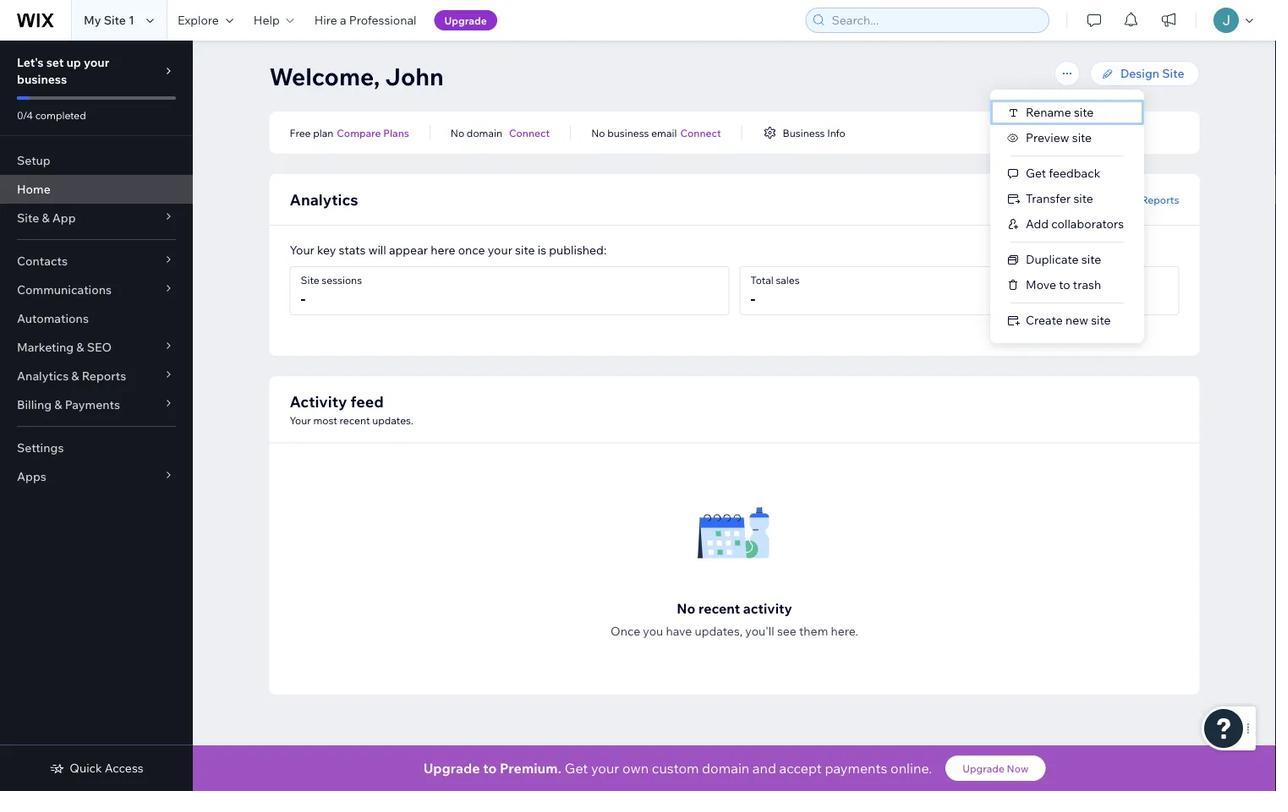 Task type: describe. For each thing, give the bounding box(es) containing it.
communications
[[17, 283, 112, 297]]

completed
[[35, 109, 86, 121]]

settings link
[[0, 434, 193, 463]]

activity
[[743, 600, 792, 617]]

explore
[[178, 13, 219, 27]]

1
[[129, 13, 134, 27]]

my
[[84, 13, 101, 27]]

site for rename site
[[1074, 105, 1094, 120]]

get inside button
[[1026, 166, 1046, 181]]

menu containing rename site
[[990, 100, 1145, 333]]

trash
[[1073, 277, 1101, 292]]

free
[[290, 126, 311, 139]]

key
[[317, 243, 336, 258]]

once
[[611, 624, 640, 639]]

analytics for analytics & reports
[[17, 369, 69, 384]]

transfer site button
[[990, 186, 1145, 211]]

rename site button
[[990, 100, 1145, 125]]

most
[[313, 414, 337, 427]]

sidebar element
[[0, 41, 193, 792]]

email
[[651, 126, 677, 139]]

total sales -
[[751, 274, 800, 308]]

site right design at the top of the page
[[1162, 66, 1185, 81]]

here
[[431, 243, 456, 258]]

reports for view all reports
[[1141, 193, 1180, 206]]

you'll
[[746, 624, 775, 639]]

free plan compare plans
[[290, 126, 409, 139]]

plan
[[313, 126, 333, 139]]

- for total sales -
[[751, 289, 756, 308]]

transfer
[[1026, 191, 1071, 206]]

1 vertical spatial domain
[[702, 760, 750, 777]]

sales
[[776, 274, 800, 287]]

home link
[[0, 175, 193, 204]]

2 horizontal spatial your
[[591, 760, 619, 777]]

1 horizontal spatial your
[[488, 243, 513, 258]]

upgrade button
[[434, 10, 497, 30]]

is
[[538, 243, 546, 258]]

welcome, john
[[269, 61, 444, 91]]

activity
[[290, 392, 347, 411]]

own
[[622, 760, 649, 777]]

create new site button
[[990, 308, 1145, 333]]

site inside popup button
[[17, 211, 39, 225]]

a
[[340, 13, 346, 27]]

feedback
[[1049, 166, 1101, 181]]

set
[[46, 55, 64, 70]]

preview site button
[[990, 125, 1145, 151]]

automations
[[17, 311, 89, 326]]

setup link
[[0, 146, 193, 175]]

see
[[777, 624, 797, 639]]

reports for analytics & reports
[[82, 369, 126, 384]]

create new site
[[1026, 313, 1111, 328]]

& for site
[[42, 211, 50, 225]]

add collaborators button
[[990, 211, 1145, 237]]

business info button
[[763, 125, 846, 140]]

payments
[[65, 398, 120, 412]]

my site 1
[[84, 13, 134, 27]]

duplicate site button
[[990, 247, 1145, 272]]

2 connect from the left
[[680, 126, 721, 139]]

rename site
[[1026, 105, 1094, 120]]

transfer site
[[1026, 191, 1094, 206]]

move
[[1026, 277, 1057, 292]]

no recent activity once you have updates, you'll see them here.
[[611, 600, 858, 639]]

will
[[368, 243, 386, 258]]

1 your from the top
[[290, 243, 315, 258]]

no for domain
[[451, 126, 465, 139]]

updates.
[[372, 414, 414, 427]]

help
[[254, 13, 280, 27]]

up
[[66, 55, 81, 70]]

upgrade for upgrade to premium. get your own custom domain and accept payments online.
[[423, 760, 480, 777]]

quick
[[70, 761, 102, 776]]

recent inside 'activity feed your most recent updates.'
[[340, 414, 370, 427]]

let's
[[17, 55, 44, 70]]

you
[[643, 624, 663, 639]]

contacts button
[[0, 247, 193, 276]]

business info
[[783, 126, 846, 139]]

add
[[1026, 217, 1049, 231]]

your inside let's set up your business
[[84, 55, 109, 70]]

design site
[[1121, 66, 1185, 81]]

settings
[[17, 441, 64, 455]]

help button
[[243, 0, 304, 41]]

preview
[[1026, 130, 1070, 145]]

updates,
[[695, 624, 743, 639]]

duplicate
[[1026, 252, 1079, 267]]

apps button
[[0, 463, 193, 491]]

upgrade now
[[963, 763, 1029, 775]]

custom
[[652, 760, 699, 777]]

analytics & reports
[[17, 369, 126, 384]]

hire a professional
[[314, 13, 417, 27]]

new
[[1066, 313, 1089, 328]]

appear
[[389, 243, 428, 258]]

welcome,
[[269, 61, 380, 91]]

collaborators
[[1052, 217, 1124, 231]]

1 vertical spatial business
[[608, 126, 649, 139]]

apps
[[17, 469, 46, 484]]

rename
[[1026, 105, 1072, 120]]

connect link for no domain connect
[[509, 125, 550, 140]]

1 vertical spatial get
[[565, 760, 588, 777]]

them
[[799, 624, 828, 639]]



Task type: vqa. For each thing, say whether or not it's contained in the screenshot.
Automations
yes



Task type: locate. For each thing, give the bounding box(es) containing it.
your inside 'activity feed your most recent updates.'
[[290, 414, 311, 427]]

site left is
[[515, 243, 535, 258]]

1 horizontal spatial -
[[751, 289, 756, 308]]

& for analytics
[[71, 369, 79, 384]]

info
[[827, 126, 846, 139]]

no inside no recent activity once you have updates, you'll see them here.
[[677, 600, 696, 617]]

to left premium.
[[483, 760, 497, 777]]

reports right all
[[1141, 193, 1180, 206]]

site sessions -
[[301, 274, 362, 308]]

0 vertical spatial domain
[[467, 126, 502, 139]]

1 horizontal spatial get
[[1026, 166, 1046, 181]]

0 vertical spatial to
[[1059, 277, 1071, 292]]

1 horizontal spatial reports
[[1141, 193, 1180, 206]]

0 vertical spatial business
[[17, 72, 67, 87]]

2 - from the left
[[751, 289, 756, 308]]

0 horizontal spatial get
[[565, 760, 588, 777]]

upgrade left now
[[963, 763, 1005, 775]]

view all reports
[[1101, 193, 1180, 206]]

quick access
[[70, 761, 144, 776]]

plans
[[383, 126, 409, 139]]

no
[[451, 126, 465, 139], [591, 126, 605, 139], [677, 600, 696, 617]]

2 horizontal spatial no
[[677, 600, 696, 617]]

no business email connect
[[591, 126, 721, 139]]

1 horizontal spatial to
[[1059, 277, 1071, 292]]

analytics up key
[[290, 190, 358, 209]]

- inside site sessions -
[[301, 289, 306, 308]]

no right plans
[[451, 126, 465, 139]]

your key stats will appear here once your site is published:
[[290, 243, 607, 258]]

to for move
[[1059, 277, 1071, 292]]

site & app
[[17, 211, 76, 225]]

upgrade for upgrade
[[445, 14, 487, 27]]

get up transfer
[[1026, 166, 1046, 181]]

0/4 completed
[[17, 109, 86, 121]]

create
[[1026, 313, 1063, 328]]

quick access button
[[49, 761, 144, 776]]

get feedback
[[1026, 166, 1101, 181]]

0 horizontal spatial business
[[17, 72, 67, 87]]

site left 1
[[104, 13, 126, 27]]

to left trash
[[1059, 277, 1071, 292]]

no for business
[[591, 126, 605, 139]]

& inside dropdown button
[[71, 369, 79, 384]]

billing & payments button
[[0, 391, 193, 420]]

get right premium.
[[565, 760, 588, 777]]

- for site sessions -
[[301, 289, 306, 308]]

0 horizontal spatial to
[[483, 760, 497, 777]]

menu
[[990, 100, 1145, 333]]

site inside site sessions -
[[301, 274, 319, 287]]

1 horizontal spatial domain
[[702, 760, 750, 777]]

site down rename site button
[[1072, 130, 1092, 145]]

add collaborators
[[1026, 217, 1124, 231]]

sessions
[[322, 274, 362, 287]]

and
[[753, 760, 777, 777]]

site for transfer site
[[1074, 191, 1094, 206]]

duplicate site
[[1026, 252, 1101, 267]]

1 vertical spatial to
[[483, 760, 497, 777]]

your left key
[[290, 243, 315, 258]]

& for billing
[[54, 398, 62, 412]]

upgrade for upgrade now
[[963, 763, 1005, 775]]

access
[[105, 761, 144, 776]]

reports
[[1141, 193, 1180, 206], [82, 369, 126, 384]]

1 - from the left
[[301, 289, 306, 308]]

analytics & reports button
[[0, 362, 193, 391]]

analytics down the marketing
[[17, 369, 69, 384]]

get feedback button
[[990, 161, 1145, 186]]

business left email
[[608, 126, 649, 139]]

to for upgrade
[[483, 760, 497, 777]]

1 horizontal spatial connect link
[[680, 125, 721, 140]]

recent down feed
[[340, 414, 370, 427]]

view
[[1101, 193, 1124, 206]]

1 horizontal spatial business
[[608, 126, 649, 139]]

0 vertical spatial recent
[[340, 414, 370, 427]]

0 horizontal spatial -
[[301, 289, 306, 308]]

no up have
[[677, 600, 696, 617]]

site for preview site
[[1072, 130, 1092, 145]]

Search... field
[[827, 8, 1044, 32]]

to inside button
[[1059, 277, 1071, 292]]

published:
[[549, 243, 607, 258]]

0 vertical spatial reports
[[1141, 193, 1180, 206]]

payments
[[825, 760, 888, 777]]

upgrade now button
[[946, 756, 1046, 782]]

site up collaborators
[[1074, 191, 1094, 206]]

&
[[42, 211, 50, 225], [76, 340, 84, 355], [71, 369, 79, 384], [54, 398, 62, 412]]

site inside "button"
[[1082, 252, 1101, 267]]

& for marketing
[[76, 340, 84, 355]]

contacts
[[17, 254, 68, 269]]

recent
[[340, 414, 370, 427], [699, 600, 740, 617]]

reports inside button
[[1141, 193, 1180, 206]]

- inside total sales -
[[751, 289, 756, 308]]

your left most
[[290, 414, 311, 427]]

billing & payments
[[17, 398, 120, 412]]

1 connect from the left
[[509, 126, 550, 139]]

1 vertical spatial recent
[[699, 600, 740, 617]]

reports inside dropdown button
[[82, 369, 126, 384]]

communications button
[[0, 276, 193, 305]]

upgrade
[[445, 14, 487, 27], [423, 760, 480, 777], [963, 763, 1005, 775]]

reports down seo
[[82, 369, 126, 384]]

your right 'once'
[[488, 243, 513, 258]]

site down home
[[17, 211, 39, 225]]

site right new
[[1091, 313, 1111, 328]]

1 horizontal spatial connect
[[680, 126, 721, 139]]

1 horizontal spatial analytics
[[290, 190, 358, 209]]

marketing & seo button
[[0, 333, 193, 362]]

view all reports button
[[1101, 192, 1180, 207]]

move to trash
[[1026, 277, 1101, 292]]

1 horizontal spatial no
[[591, 126, 605, 139]]

business down let's
[[17, 72, 67, 87]]

site up preview site button
[[1074, 105, 1094, 120]]

0 horizontal spatial connect link
[[509, 125, 550, 140]]

1 connect link from the left
[[509, 125, 550, 140]]

0 horizontal spatial recent
[[340, 414, 370, 427]]

no for recent
[[677, 600, 696, 617]]

2 your from the top
[[290, 414, 311, 427]]

site & app button
[[0, 204, 193, 233]]

0 horizontal spatial your
[[84, 55, 109, 70]]

hire
[[314, 13, 337, 27]]

recent inside no recent activity once you have updates, you'll see them here.
[[699, 600, 740, 617]]

0 vertical spatial your
[[84, 55, 109, 70]]

site inside button
[[1074, 105, 1094, 120]]

site for duplicate site
[[1082, 252, 1101, 267]]

billing
[[17, 398, 52, 412]]

upgrade right professional
[[445, 14, 487, 27]]

& up billing & payments
[[71, 369, 79, 384]]

& left seo
[[76, 340, 84, 355]]

& left "app"
[[42, 211, 50, 225]]

site up trash
[[1082, 252, 1101, 267]]

compare
[[337, 126, 381, 139]]

business inside let's set up your business
[[17, 72, 67, 87]]

here.
[[831, 624, 858, 639]]

john
[[385, 61, 444, 91]]

0 horizontal spatial reports
[[82, 369, 126, 384]]

upgrade left premium.
[[423, 760, 480, 777]]

online.
[[891, 760, 932, 777]]

all
[[1127, 193, 1139, 206]]

stats
[[339, 243, 366, 258]]

0 vertical spatial your
[[290, 243, 315, 258]]

0 horizontal spatial connect
[[509, 126, 550, 139]]

0 horizontal spatial domain
[[467, 126, 502, 139]]

your
[[84, 55, 109, 70], [488, 243, 513, 258], [591, 760, 619, 777]]

site
[[1074, 105, 1094, 120], [1072, 130, 1092, 145], [1074, 191, 1094, 206], [515, 243, 535, 258], [1082, 252, 1101, 267], [1091, 313, 1111, 328]]

1 vertical spatial your
[[290, 414, 311, 427]]

no domain connect
[[451, 126, 550, 139]]

0/4
[[17, 109, 33, 121]]

0 vertical spatial analytics
[[290, 190, 358, 209]]

move to trash button
[[990, 272, 1145, 298]]

site left sessions
[[301, 274, 319, 287]]

connect link for no business email connect
[[680, 125, 721, 140]]

1 vertical spatial analytics
[[17, 369, 69, 384]]

analytics inside dropdown button
[[17, 369, 69, 384]]

1 vertical spatial your
[[488, 243, 513, 258]]

setup
[[17, 153, 51, 168]]

recent up updates,
[[699, 600, 740, 617]]

analytics for analytics
[[290, 190, 358, 209]]

& right billing
[[54, 398, 62, 412]]

your right up
[[84, 55, 109, 70]]

site inside button
[[1091, 313, 1111, 328]]

preview site
[[1026, 130, 1092, 145]]

domain
[[467, 126, 502, 139], [702, 760, 750, 777]]

automations link
[[0, 305, 193, 333]]

marketing & seo
[[17, 340, 112, 355]]

home
[[17, 182, 51, 197]]

& inside dropdown button
[[76, 340, 84, 355]]

no left email
[[591, 126, 605, 139]]

your left "own" on the bottom of the page
[[591, 760, 619, 777]]

0 horizontal spatial no
[[451, 126, 465, 139]]

2 connect link from the left
[[680, 125, 721, 140]]

2 vertical spatial your
[[591, 760, 619, 777]]

feed
[[351, 392, 384, 411]]

app
[[52, 211, 76, 225]]

design site link
[[1090, 61, 1200, 86]]

1 horizontal spatial recent
[[699, 600, 740, 617]]

1 vertical spatial reports
[[82, 369, 126, 384]]

let's set up your business
[[17, 55, 109, 87]]

connect link
[[509, 125, 550, 140], [680, 125, 721, 140]]

0 vertical spatial get
[[1026, 166, 1046, 181]]

once
[[458, 243, 485, 258]]

0 horizontal spatial analytics
[[17, 369, 69, 384]]

compare plans link
[[337, 125, 409, 140]]

design
[[1121, 66, 1160, 81]]



